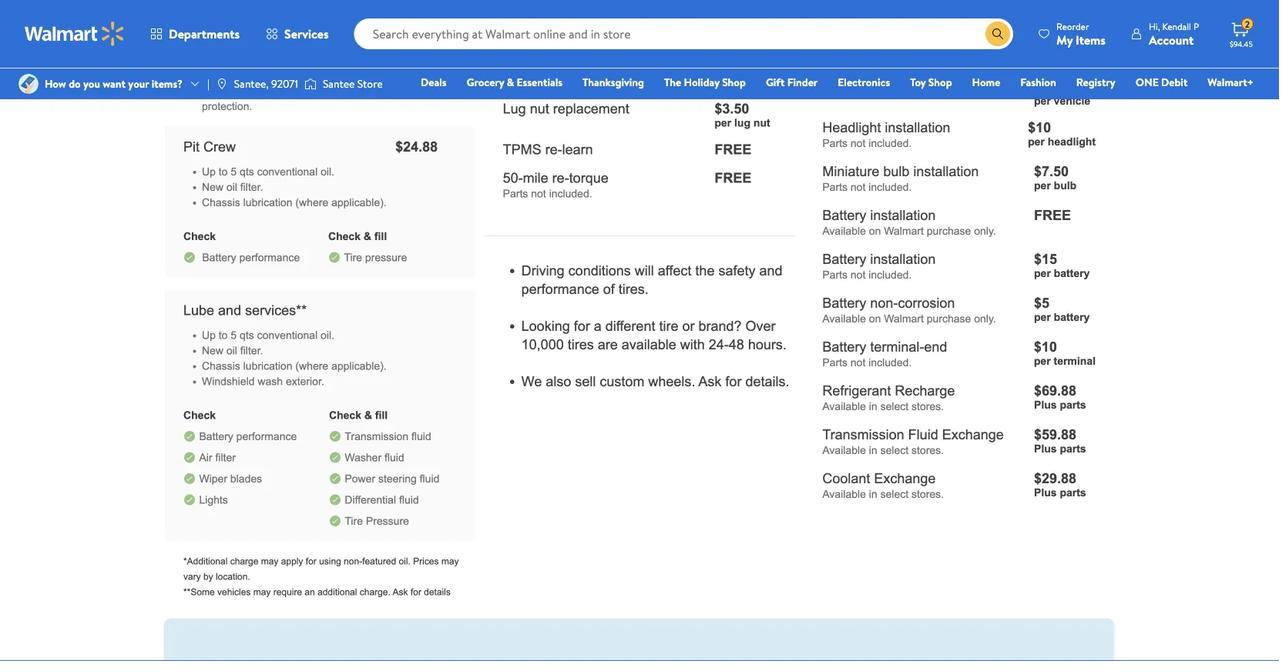Task type: locate. For each thing, give the bounding box(es) containing it.
you
[[83, 76, 100, 91]]

walmart image
[[25, 22, 125, 46]]

 image right 92071
[[304, 76, 317, 92]]

search icon image
[[992, 28, 1004, 40]]

the
[[664, 75, 681, 90]]

grocery
[[467, 75, 504, 90]]

2 horizontal spatial  image
[[304, 76, 317, 92]]

santee
[[323, 76, 355, 91]]

registry
[[1076, 75, 1116, 90]]

store
[[357, 76, 383, 91]]

0 horizontal spatial  image
[[18, 74, 39, 94]]

deals
[[421, 75, 447, 90]]

registry link
[[1069, 74, 1123, 91]]

finder
[[787, 75, 818, 90]]

shop right toy
[[928, 75, 952, 90]]

 image
[[18, 74, 39, 94], [304, 76, 317, 92], [216, 78, 228, 90]]

walmart+ link
[[1201, 74, 1261, 91]]

items?
[[152, 76, 183, 91]]

shop right 'holiday'
[[722, 75, 746, 90]]

reorder
[[1057, 20, 1089, 33]]

gift finder link
[[759, 74, 825, 91]]

reorder my items
[[1057, 20, 1106, 48]]

92071
[[271, 76, 298, 91]]

walmart+
[[1208, 75, 1254, 90]]

 image for santee store
[[304, 76, 317, 92]]

1 shop from the left
[[722, 75, 746, 90]]

santee,
[[234, 76, 269, 91]]

thanksgiving link
[[576, 74, 651, 91]]

1 horizontal spatial shop
[[928, 75, 952, 90]]

kendall
[[1162, 20, 1191, 33]]

electronics link
[[831, 74, 897, 91]]

gift finder
[[766, 75, 818, 90]]

&
[[507, 75, 514, 90]]

hi,
[[1149, 20, 1160, 33]]

$94.45
[[1230, 39, 1253, 49]]

Search search field
[[354, 18, 1013, 49]]

gift
[[766, 75, 785, 90]]

p
[[1194, 20, 1199, 33]]

home
[[972, 75, 1001, 90]]

0 horizontal spatial shop
[[722, 75, 746, 90]]

debit
[[1161, 75, 1188, 90]]

do
[[69, 76, 81, 91]]

Walmart Site-Wide search field
[[354, 18, 1013, 49]]

 image left how
[[18, 74, 39, 94]]

1 horizontal spatial  image
[[216, 78, 228, 90]]

your
[[128, 76, 149, 91]]

fashion
[[1021, 75, 1056, 90]]

items
[[1076, 31, 1106, 48]]

 image right |
[[216, 78, 228, 90]]

want
[[103, 76, 126, 91]]

2 shop from the left
[[928, 75, 952, 90]]

|
[[207, 76, 209, 91]]

shop
[[722, 75, 746, 90], [928, 75, 952, 90]]

my
[[1057, 31, 1073, 48]]

toy shop
[[910, 75, 952, 90]]



Task type: describe. For each thing, give the bounding box(es) containing it.
santee, 92071
[[234, 76, 298, 91]]

essentials
[[517, 75, 563, 90]]

departments
[[169, 25, 240, 42]]

how
[[45, 76, 66, 91]]

 image for how do you want your items?
[[18, 74, 39, 94]]

departments button
[[137, 15, 253, 52]]

grocery & essentials link
[[460, 74, 570, 91]]

 image for santee, 92071
[[216, 78, 228, 90]]

deals link
[[414, 74, 454, 91]]

holiday
[[684, 75, 720, 90]]

toy shop link
[[903, 74, 959, 91]]

electronics
[[838, 75, 890, 90]]

one debit
[[1136, 75, 1188, 90]]

home link
[[965, 74, 1007, 91]]

grocery & essentials
[[467, 75, 563, 90]]

santee store
[[323, 76, 383, 91]]

hi, kendall p account
[[1149, 20, 1199, 48]]

services
[[284, 25, 329, 42]]

toy
[[910, 75, 926, 90]]

services button
[[253, 15, 342, 52]]

2
[[1245, 17, 1250, 31]]

fashion link
[[1014, 74, 1063, 91]]

one
[[1136, 75, 1159, 90]]

how do you want your items?
[[45, 76, 183, 91]]

the holiday shop link
[[657, 74, 753, 91]]

thanksgiving
[[583, 75, 644, 90]]

one debit link
[[1129, 74, 1195, 91]]

account
[[1149, 31, 1194, 48]]

the holiday shop
[[664, 75, 746, 90]]



Task type: vqa. For each thing, say whether or not it's contained in the screenshot.
Santee Store  icon
yes



